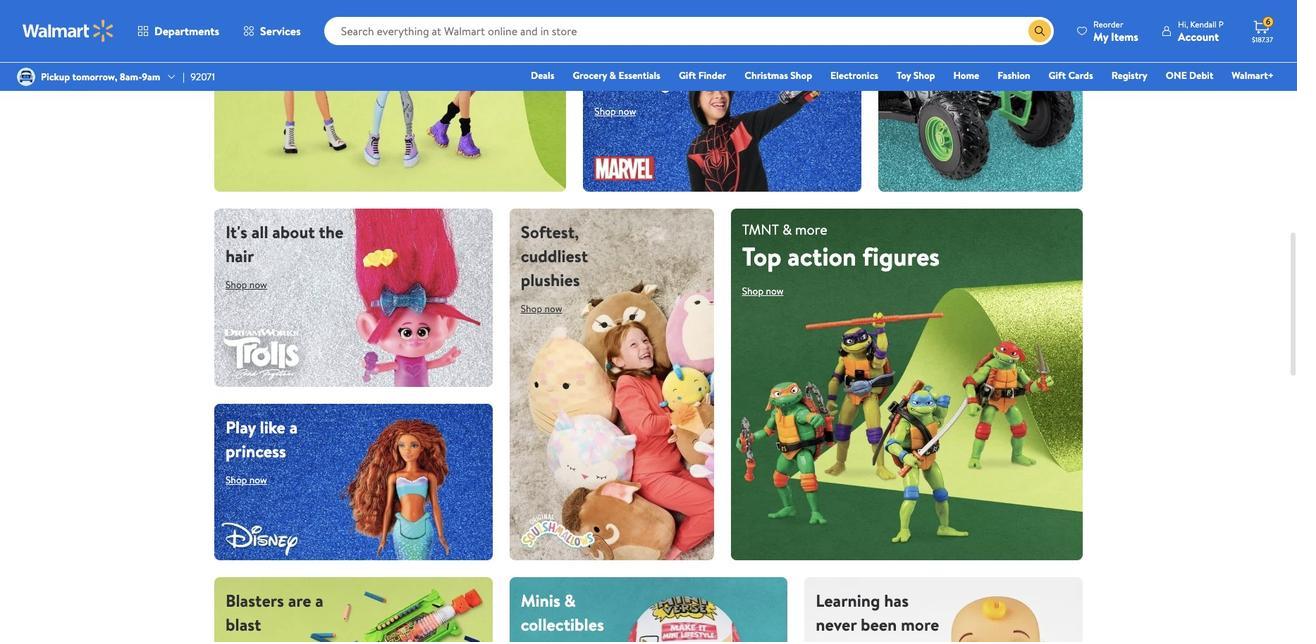 Task type: vqa. For each thing, say whether or not it's contained in the screenshot.
the bottom 'Home'
no



Task type: describe. For each thing, give the bounding box(es) containing it.
minis & collectibles
[[521, 589, 604, 637]]

hair
[[226, 244, 254, 268]]

one debit
[[1166, 68, 1214, 83]]

cards
[[1069, 68, 1094, 83]]

heroes
[[671, 47, 720, 71]]

shop disney princess image
[[214, 404, 493, 561]]

9am
[[142, 70, 160, 84]]

reorder
[[1094, 18, 1124, 30]]

in
[[595, 71, 608, 95]]

it's
[[226, 220, 248, 244]]

all for hair
[[252, 220, 268, 244]]

shop for softest, cuddliest plushies shop now link
[[521, 302, 542, 316]]

registry
[[1112, 68, 1148, 83]]

gift cards link
[[1043, 68, 1100, 83]]

grocery & essentials link
[[567, 68, 667, 83]]

shop squishmallows image
[[510, 209, 714, 561]]

now for it's all about the hair
[[249, 278, 267, 292]]

deals
[[531, 68, 555, 83]]

a for blasters are a blast
[[315, 589, 324, 613]]

action
[[788, 239, 857, 275]]

shop action figures image
[[731, 209, 1083, 561]]

gift for gift cards
[[1049, 68, 1066, 83]]

calling all heroes in training
[[595, 47, 720, 95]]

toy shop link
[[891, 68, 942, 83]]

pickup tomorrow, 8am-9am
[[41, 70, 160, 84]]

& for grocery & essentials
[[610, 68, 616, 83]]

now for softest, cuddliest plushies
[[545, 302, 562, 316]]

collectibles
[[521, 613, 604, 637]]

about
[[272, 220, 315, 244]]

shop ride ons image
[[879, 0, 1083, 192]]

are
[[288, 589, 311, 613]]

blasters are a blast link
[[209, 566, 504, 642]]

Walmart Site-Wide search field
[[324, 17, 1054, 45]]

now for calling all heroes in training
[[619, 105, 636, 119]]

services
[[260, 23, 301, 39]]

fun
[[816, 637, 841, 642]]

account
[[1178, 29, 1219, 44]]

Search search field
[[324, 17, 1054, 45]]

christmas shop
[[745, 68, 812, 83]]

electronics link
[[824, 68, 885, 83]]

grocery & essentials
[[573, 68, 661, 83]]

more inside tmnt & more top action figures
[[795, 220, 828, 239]]

softest,
[[521, 220, 579, 244]]

shop for shop now link associated with play like a princess
[[226, 474, 247, 488]]

shop right christmas
[[791, 68, 812, 83]]

electronics
[[831, 68, 879, 83]]

shop for shop now link for it's all about the hair
[[226, 278, 247, 292]]

christmas
[[745, 68, 788, 83]]

services button
[[231, 14, 313, 48]]

home link
[[947, 68, 986, 83]]

92071
[[191, 70, 215, 84]]

calling
[[595, 47, 646, 71]]

all for training
[[650, 47, 667, 71]]

|
[[183, 70, 185, 84]]

shop now link for play like a princess
[[226, 469, 278, 492]]

been
[[861, 613, 897, 637]]

& for minis & collectibles
[[565, 589, 576, 613]]

fashion link
[[992, 68, 1037, 83]]

minis
[[521, 589, 561, 613]]

search icon image
[[1035, 25, 1046, 37]]

shop now link down top
[[742, 280, 795, 303]]

shop now link for it's all about the hair
[[226, 274, 278, 296]]

blast
[[226, 613, 261, 637]]

has
[[885, 589, 909, 613]]

shop now link for calling all heroes in training
[[595, 100, 648, 123]]

figures
[[863, 239, 940, 275]]

6 $187.37
[[1252, 16, 1274, 44]]

& for tmnt & more top action figures
[[783, 220, 792, 239]]

more inside learning has never been more fun
[[901, 613, 939, 637]]

walmart+ link
[[1226, 68, 1281, 83]]

princess
[[226, 440, 286, 464]]



Task type: locate. For each thing, give the bounding box(es) containing it.
tmnt
[[742, 220, 779, 239]]

debit
[[1190, 68, 1214, 83]]

gift finder link
[[673, 68, 733, 83]]

gift left cards at the top of page
[[1049, 68, 1066, 83]]

0 vertical spatial a
[[290, 416, 298, 440]]

1 vertical spatial all
[[252, 220, 268, 244]]

| 92071
[[183, 70, 215, 84]]

2 vertical spatial &
[[565, 589, 576, 613]]

now for play like a princess
[[249, 474, 267, 488]]

items
[[1111, 29, 1139, 44]]

cuddliest
[[521, 244, 588, 268]]

hi,
[[1178, 18, 1189, 30]]

p
[[1219, 18, 1224, 30]]

play like a princess
[[226, 416, 298, 464]]

0 vertical spatial more
[[795, 220, 828, 239]]

1 horizontal spatial more
[[901, 613, 939, 637]]

learning
[[816, 589, 881, 613]]

departments
[[154, 23, 219, 39]]

8am-
[[120, 70, 142, 84]]

shop now down top
[[742, 284, 784, 298]]

shop dolls image
[[214, 0, 566, 192]]

deals link
[[525, 68, 561, 83]]

reorder my items
[[1094, 18, 1139, 44]]

training
[[612, 71, 670, 95]]

shop now link down plushies
[[521, 298, 574, 320]]

& inside minis & collectibles
[[565, 589, 576, 613]]

1 horizontal spatial gift
[[1049, 68, 1066, 83]]

blasters are a blast
[[226, 589, 324, 637]]

shop down the in
[[595, 105, 616, 119]]

top
[[742, 239, 782, 275]]

never
[[816, 613, 857, 637]]

$187.37
[[1252, 35, 1274, 44]]

learning has never been more fun link
[[799, 566, 1094, 642]]

2 gift from the left
[[1049, 68, 1066, 83]]

all
[[650, 47, 667, 71], [252, 220, 268, 244]]

now down hair at the left
[[249, 278, 267, 292]]

 image
[[17, 68, 35, 86]]

shop for shop now link related to calling all heroes in training
[[595, 105, 616, 119]]

all inside calling all heroes in training
[[650, 47, 667, 71]]

gift left finder
[[679, 68, 696, 83]]

shop paw patrol image
[[583, 36, 862, 192]]

walmart image
[[23, 20, 114, 42]]

shop now link for softest, cuddliest plushies
[[521, 298, 574, 320]]

shop now link down hair at the left
[[226, 274, 278, 296]]

1 vertical spatial more
[[901, 613, 939, 637]]

toy
[[897, 68, 911, 83]]

shop down top
[[742, 284, 764, 298]]

shop now link down princess
[[226, 469, 278, 492]]

christmas shop link
[[739, 68, 819, 83]]

departments button
[[126, 14, 231, 48]]

shop now down princess
[[226, 474, 267, 488]]

now down plushies
[[545, 302, 562, 316]]

1 vertical spatial a
[[315, 589, 324, 613]]

shop now for calling all heroes in training
[[595, 105, 636, 119]]

1 vertical spatial &
[[783, 220, 792, 239]]

my
[[1094, 29, 1109, 44]]

it's all about the hair
[[226, 220, 344, 268]]

shop now link down the in
[[595, 100, 648, 123]]

a inside play like a princess
[[290, 416, 298, 440]]

gift inside "link"
[[1049, 68, 1066, 83]]

0 vertical spatial &
[[610, 68, 616, 83]]

6
[[1266, 16, 1271, 28]]

1 horizontal spatial &
[[610, 68, 616, 83]]

shop down princess
[[226, 474, 247, 488]]

a inside blasters are a blast
[[315, 589, 324, 613]]

shop right toy
[[914, 68, 935, 83]]

shop down plushies
[[521, 302, 542, 316]]

walmart+
[[1232, 68, 1274, 83]]

0 horizontal spatial more
[[795, 220, 828, 239]]

a right are in the left of the page
[[315, 589, 324, 613]]

kendall
[[1191, 18, 1217, 30]]

minis & collectibles link
[[504, 566, 799, 642]]

0 horizontal spatial &
[[565, 589, 576, 613]]

gift for gift finder
[[679, 68, 696, 83]]

shop now for play like a princess
[[226, 474, 267, 488]]

more
[[795, 220, 828, 239], [901, 613, 939, 637]]

softest, cuddliest plushies
[[521, 220, 588, 292]]

& right tmnt at the right top of page
[[783, 220, 792, 239]]

shop now down hair at the left
[[226, 278, 267, 292]]

a right like
[[290, 416, 298, 440]]

like
[[260, 416, 286, 440]]

essentials
[[619, 68, 661, 83]]

shop for shop now link below top
[[742, 284, 764, 298]]

shop now for softest, cuddliest plushies
[[521, 302, 562, 316]]

blasters
[[226, 589, 284, 613]]

gift cards
[[1049, 68, 1094, 83]]

hi, kendall p account
[[1178, 18, 1224, 44]]

shop now down plushies
[[521, 302, 562, 316]]

0 vertical spatial all
[[650, 47, 667, 71]]

a
[[290, 416, 298, 440], [315, 589, 324, 613]]

gift
[[679, 68, 696, 83], [1049, 68, 1066, 83]]

1 horizontal spatial all
[[650, 47, 667, 71]]

pickup
[[41, 70, 70, 84]]

now
[[619, 105, 636, 119], [249, 278, 267, 292], [766, 284, 784, 298], [545, 302, 562, 316], [249, 474, 267, 488]]

shop
[[791, 68, 812, 83], [914, 68, 935, 83], [595, 105, 616, 119], [226, 278, 247, 292], [742, 284, 764, 298], [521, 302, 542, 316], [226, 474, 247, 488]]

finder
[[699, 68, 727, 83]]

& right minis
[[565, 589, 576, 613]]

now down "training"
[[619, 105, 636, 119]]

plushies
[[521, 268, 580, 292]]

learning has never been more fun
[[816, 589, 939, 642]]

one debit link
[[1160, 68, 1220, 83]]

& inside tmnt & more top action figures
[[783, 220, 792, 239]]

2 horizontal spatial &
[[783, 220, 792, 239]]

toy shop
[[897, 68, 935, 83]]

a for play like a princess
[[290, 416, 298, 440]]

tomorrow,
[[72, 70, 117, 84]]

0 horizontal spatial gift
[[679, 68, 696, 83]]

shop now link
[[595, 100, 648, 123], [226, 274, 278, 296], [742, 280, 795, 303], [521, 298, 574, 320], [226, 469, 278, 492]]

0 horizontal spatial all
[[252, 220, 268, 244]]

shop now down the in
[[595, 105, 636, 119]]

1 gift from the left
[[679, 68, 696, 83]]

0 horizontal spatial a
[[290, 416, 298, 440]]

all left heroes
[[650, 47, 667, 71]]

home
[[954, 68, 980, 83]]

shop down hair at the left
[[226, 278, 247, 292]]

registry link
[[1106, 68, 1154, 83]]

fashion
[[998, 68, 1031, 83]]

tmnt & more top action figures
[[742, 220, 940, 275]]

gift finder
[[679, 68, 727, 83]]

shop now for it's all about the hair
[[226, 278, 267, 292]]

all right it's
[[252, 220, 268, 244]]

1 horizontal spatial a
[[315, 589, 324, 613]]

grocery
[[573, 68, 607, 83]]

more right the been
[[901, 613, 939, 637]]

all inside "it's all about the hair"
[[252, 220, 268, 244]]

play
[[226, 416, 256, 440]]

& right the in
[[610, 68, 616, 83]]

the
[[319, 220, 344, 244]]

shop trolls image
[[214, 209, 493, 387]]

now down top
[[766, 284, 784, 298]]

more right tmnt at the right top of page
[[795, 220, 828, 239]]

now down princess
[[249, 474, 267, 488]]

one
[[1166, 68, 1187, 83]]



